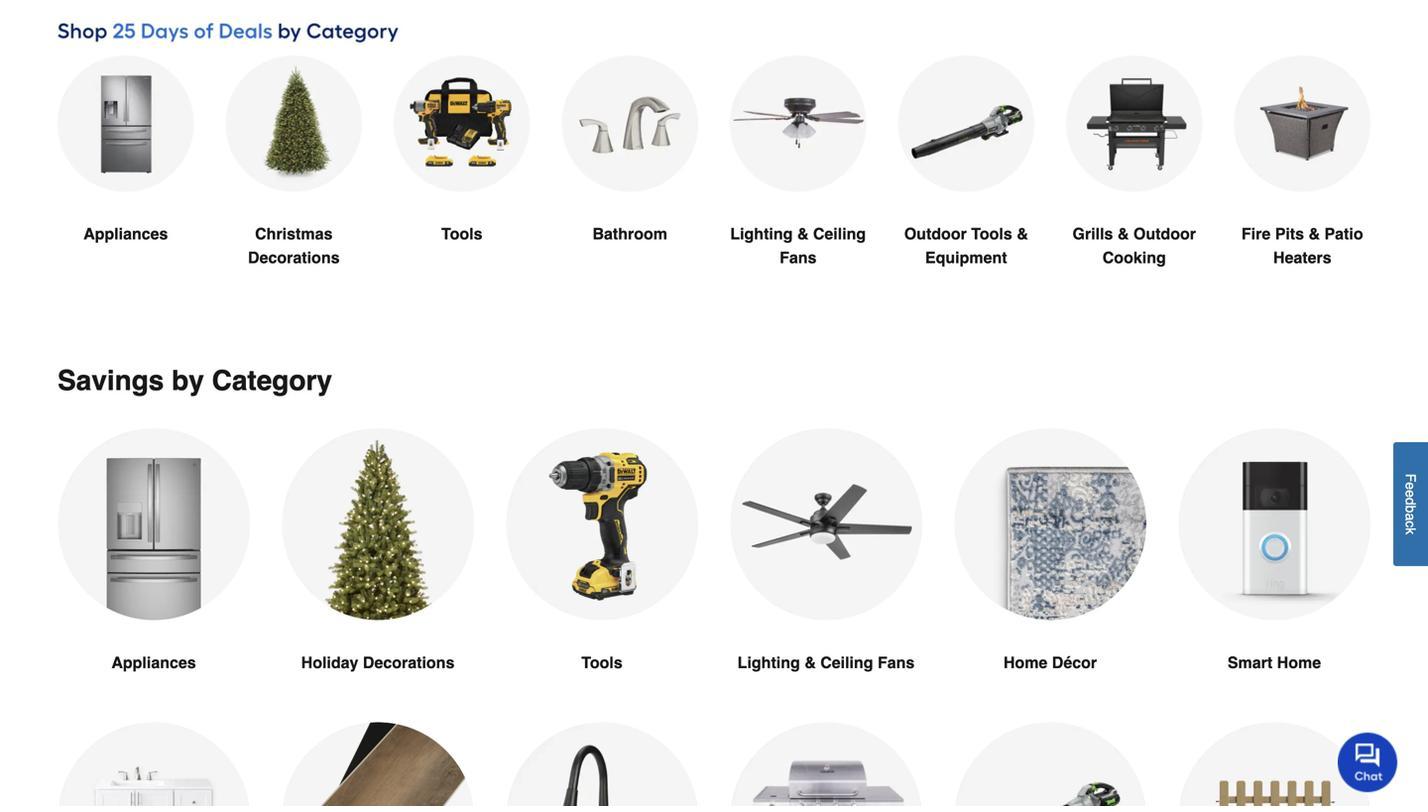 Task type: describe. For each thing, give the bounding box(es) containing it.
a gray low-profile 5-blade ceiling fan. image
[[730, 429, 923, 621]]

a stainless steel g e profile french door refrigerator with an ice maker in the door. image
[[58, 429, 250, 621]]

2 e from the top
[[1403, 490, 1419, 498]]

smart
[[1228, 654, 1273, 672]]

a ceiling fan. image
[[730, 56, 866, 192]]

ceiling for a ceiling fan. image at right top
[[813, 225, 866, 243]]

christmas decorations
[[248, 225, 340, 267]]

2 lighting & ceiling fans link from the top
[[730, 429, 923, 723]]

christmas
[[255, 225, 333, 243]]

chat invite button image
[[1338, 732, 1399, 793]]

outdoor inside grills & outdoor cooking
[[1134, 225, 1196, 243]]

cooking
[[1103, 249, 1166, 267]]

holiday decorations link
[[282, 429, 474, 723]]

christmas decorations link
[[226, 56, 362, 318]]

a pre-lit artificial christmas tree with white lights. image
[[282, 429, 474, 621]]

two planks of vinyl flooring in different shades of brown. image
[[282, 723, 474, 806]]

a fire pit table. image
[[1235, 56, 1371, 192]]

2 home from the left
[[1277, 654, 1321, 672]]

savings by category
[[58, 365, 332, 397]]

b
[[1403, 505, 1419, 513]]

by
[[172, 365, 204, 397]]

outdoor inside outdoor tools & equipment
[[904, 225, 967, 243]]

a section of pressure treated wood picket fence. image
[[1178, 723, 1371, 806]]

f
[[1403, 474, 1419, 482]]

tools link for bathroom
[[394, 56, 530, 294]]

a gray, green and black ego cordless leaf blower. image
[[954, 723, 1147, 806]]

grills
[[1073, 225, 1113, 243]]

home inside 'link'
[[1004, 654, 1048, 672]]

tools inside outdoor tools & equipment
[[971, 225, 1013, 243]]

& for a gray low-profile 5-blade ceiling fan. image
[[805, 654, 816, 672]]

smart home
[[1228, 654, 1321, 672]]

f e e d b a c k
[[1403, 474, 1419, 535]]

fire pits & patio heaters link
[[1235, 56, 1371, 318]]

ceiling for a gray low-profile 5-blade ceiling fan. image
[[821, 654, 873, 672]]

a yellow and black dewalt power drill. image
[[506, 429, 698, 621]]

a white 2-door bathroom vanity with a white top and chrome faucet. image
[[58, 723, 250, 806]]

appliances link for holiday decorations
[[58, 429, 250, 723]]

lighting for a gray low-profile 5-blade ceiling fan. image
[[738, 654, 800, 672]]

tools link for lighting & ceiling fans
[[506, 429, 698, 723]]

outdoor tools & equipment
[[904, 225, 1028, 267]]

tools for bathroom
[[441, 225, 483, 243]]

1 lighting & ceiling fans link from the top
[[730, 56, 866, 318]]

a stainless steel char-broil four-burner liquid propane gas grill with a side burner. image
[[730, 723, 923, 806]]

a dewalt power tool set. image
[[394, 56, 530, 192]]



Task type: vqa. For each thing, say whether or not it's contained in the screenshot.
Holiday's the Decorations
yes



Task type: locate. For each thing, give the bounding box(es) containing it.
lighting & ceiling fans for a gray low-profile 5-blade ceiling fan. image
[[738, 654, 915, 672]]

1 vertical spatial appliances link
[[58, 429, 250, 723]]

décor
[[1052, 654, 1097, 672]]

0 vertical spatial lighting
[[730, 225, 793, 243]]

a
[[1403, 513, 1419, 521]]

tools
[[441, 225, 483, 243], [971, 225, 1013, 243], [582, 654, 623, 672]]

0 vertical spatial lighting & ceiling fans
[[730, 225, 866, 267]]

equipment
[[925, 249, 1007, 267]]

1 horizontal spatial outdoor
[[1134, 225, 1196, 243]]

home
[[1004, 654, 1048, 672], [1277, 654, 1321, 672]]

a stainless steel bathroom faucet. image
[[562, 56, 698, 192]]

category
[[212, 365, 332, 397]]

appliances link for christmas decorations
[[58, 56, 194, 294]]

1 appliances link from the top
[[58, 56, 194, 294]]

fans for a gray low-profile 5-blade ceiling fan. image
[[878, 654, 915, 672]]

& for a ceiling fan. image at right top
[[797, 225, 809, 243]]

0 vertical spatial lighting & ceiling fans link
[[730, 56, 866, 318]]

a stainless steel french door refrigerator. image
[[58, 56, 194, 192]]

1 horizontal spatial tools
[[582, 654, 623, 672]]

0 horizontal spatial decorations
[[248, 249, 340, 267]]

&
[[797, 225, 809, 243], [1017, 225, 1028, 243], [1118, 225, 1129, 243], [1309, 225, 1320, 243], [805, 654, 816, 672]]

2 horizontal spatial tools
[[971, 225, 1013, 243]]

a black and silver ring video doorbell. image
[[1178, 429, 1371, 621]]

0 horizontal spatial fans
[[780, 249, 817, 267]]

appliances for holiday decorations
[[111, 654, 196, 672]]

patio
[[1325, 225, 1364, 243]]

pits
[[1275, 225, 1304, 243]]

d
[[1403, 498, 1419, 505]]

0 horizontal spatial tools
[[441, 225, 483, 243]]

appliances
[[83, 225, 168, 243], [111, 654, 196, 672]]

k
[[1403, 528, 1419, 535]]

1 e from the top
[[1403, 482, 1419, 490]]

holiday decorations
[[301, 654, 455, 672]]

a gas grill. image
[[1066, 56, 1203, 192]]

bathroom link
[[562, 56, 698, 294]]

1 horizontal spatial decorations
[[363, 654, 455, 672]]

a leaf blower. image
[[898, 56, 1035, 192]]

f e e d b a c k button
[[1394, 442, 1428, 566]]

lighting & ceiling fans for a ceiling fan. image at right top
[[730, 225, 866, 267]]

decorations
[[248, 249, 340, 267], [363, 654, 455, 672]]

1 horizontal spatial home
[[1277, 654, 1321, 672]]

tools for lighting & ceiling fans
[[582, 654, 623, 672]]

outdoor up equipment
[[904, 225, 967, 243]]

fans
[[780, 249, 817, 267], [878, 654, 915, 672]]

1 vertical spatial lighting
[[738, 654, 800, 672]]

c
[[1403, 521, 1419, 528]]

decorations for christmas
[[248, 249, 340, 267]]

decorations right holiday
[[363, 654, 455, 672]]

1 vertical spatial decorations
[[363, 654, 455, 672]]

decorations down christmas
[[248, 249, 340, 267]]

e
[[1403, 482, 1419, 490], [1403, 490, 1419, 498]]

home décor link
[[954, 429, 1147, 723]]

tools link
[[394, 56, 530, 294], [506, 429, 698, 723]]

fans for a ceiling fan. image at right top
[[780, 249, 817, 267]]

& inside the fire pits & patio heaters
[[1309, 225, 1320, 243]]

a prelit christmas tree. image
[[226, 56, 362, 192]]

0 vertical spatial fans
[[780, 249, 817, 267]]

0 vertical spatial decorations
[[248, 249, 340, 267]]

smart home link
[[1178, 429, 1371, 723]]

grills & outdoor cooking
[[1073, 225, 1196, 267]]

appliances for christmas decorations
[[83, 225, 168, 243]]

appliances link
[[58, 56, 194, 294], [58, 429, 250, 723]]

home left décor
[[1004, 654, 1048, 672]]

lighting
[[730, 225, 793, 243], [738, 654, 800, 672]]

shop 25 days of deals by category. image
[[58, 14, 1371, 48]]

outdoor up cooking
[[1134, 225, 1196, 243]]

0 vertical spatial appliances link
[[58, 56, 194, 294]]

lighting for a ceiling fan. image at right top
[[730, 225, 793, 243]]

1 vertical spatial ceiling
[[821, 654, 873, 672]]

grills & outdoor cooking link
[[1066, 56, 1203, 318]]

fire
[[1242, 225, 1271, 243]]

ceiling
[[813, 225, 866, 243], [821, 654, 873, 672]]

heaters
[[1274, 249, 1332, 267]]

1 vertical spatial lighting & ceiling fans
[[738, 654, 915, 672]]

0 vertical spatial tools link
[[394, 56, 530, 294]]

2 outdoor from the left
[[1134, 225, 1196, 243]]

1 home from the left
[[1004, 654, 1048, 672]]

outdoor tools & equipment link
[[898, 56, 1035, 318]]

& inside outdoor tools & equipment
[[1017, 225, 1028, 243]]

1 vertical spatial tools link
[[506, 429, 698, 723]]

lighting & ceiling fans
[[730, 225, 866, 267], [738, 654, 915, 672]]

1 vertical spatial lighting & ceiling fans link
[[730, 429, 923, 723]]

home right smart
[[1277, 654, 1321, 672]]

holiday
[[301, 654, 359, 672]]

& inside grills & outdoor cooking
[[1118, 225, 1129, 243]]

home décor
[[1004, 654, 1097, 672]]

outdoor
[[904, 225, 967, 243], [1134, 225, 1196, 243]]

1 outdoor from the left
[[904, 225, 967, 243]]

a black single-handle pull-down kitchen faucet. image
[[506, 723, 698, 806]]

decorations for holiday
[[363, 654, 455, 672]]

e up the b
[[1403, 490, 1419, 498]]

ceiling inside lighting & ceiling fans
[[813, 225, 866, 243]]

a blue and beige area rug. image
[[954, 429, 1147, 621]]

fire pits & patio heaters
[[1242, 225, 1364, 267]]

1 vertical spatial fans
[[878, 654, 915, 672]]

0 vertical spatial appliances
[[83, 225, 168, 243]]

0 vertical spatial ceiling
[[813, 225, 866, 243]]

2 appliances link from the top
[[58, 429, 250, 723]]

0 horizontal spatial home
[[1004, 654, 1048, 672]]

lighting & ceiling fans link
[[730, 56, 866, 318], [730, 429, 923, 723]]

e up d
[[1403, 482, 1419, 490]]

1 vertical spatial appliances
[[111, 654, 196, 672]]

bathroom
[[593, 225, 668, 243]]

0 horizontal spatial outdoor
[[904, 225, 967, 243]]

savings
[[58, 365, 164, 397]]

1 horizontal spatial fans
[[878, 654, 915, 672]]

& for a gas grill. "image"
[[1118, 225, 1129, 243]]



